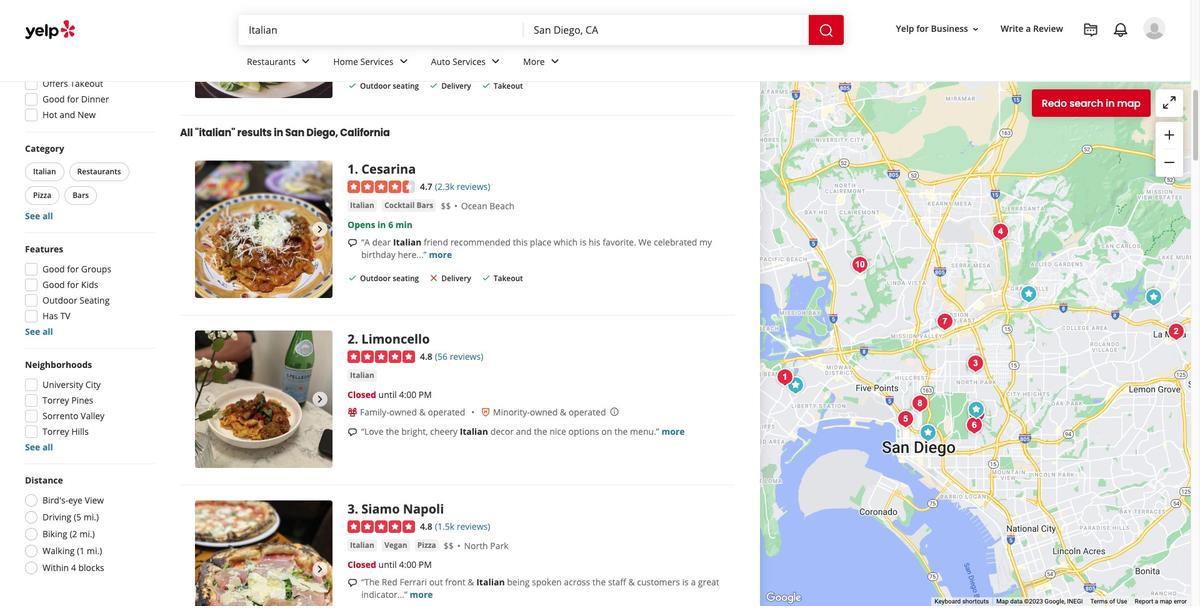 Task type: describe. For each thing, give the bounding box(es) containing it.
mediterranean inside button
[[413, 0, 470, 11]]

1 vertical spatial siamo napoli image
[[195, 501, 333, 607]]

italian down category
[[33, 166, 56, 177]]

data
[[1011, 598, 1023, 605]]

see all button for good for groups
[[25, 326, 53, 338]]

4.8 star rating image for limoncello
[[348, 351, 415, 363]]

being
[[507, 577, 530, 589]]

& for locally
[[420, 36, 427, 48]]

see all for good
[[25, 326, 53, 338]]

pizza inside pizza link
[[418, 540, 436, 551]]

being spoken across the staff & customers is a great indicator..."
[[361, 577, 720, 601]]

more down ferrari
[[410, 589, 433, 601]]

vegan link
[[382, 540, 410, 552]]

seating
[[80, 295, 110, 306]]

downtown
[[477, 0, 522, 12]]

4.7
[[420, 180, 433, 192]]

google image
[[763, 590, 805, 607]]

notifications image
[[1114, 23, 1129, 38]]

kafa image
[[916, 421, 941, 446]]

none field find
[[249, 23, 514, 37]]

celebrated
[[654, 237, 697, 248]]

limoncello
[[362, 331, 430, 347]]

italian button down category
[[25, 163, 64, 181]]

4
[[71, 562, 76, 574]]

1 vertical spatial pizza button
[[415, 540, 439, 552]]

mi.) for driving (5 mi.)
[[84, 511, 99, 523]]

limoncello link
[[362, 331, 430, 347]]

for for kids
[[67, 279, 79, 291]]

4:00 for siamo
[[399, 559, 417, 571]]

16 family owned v2 image
[[348, 408, 358, 418]]

cocktail bars button
[[382, 200, 436, 212]]

1 all from the top
[[42, 210, 53, 222]]

auto services
[[431, 55, 486, 67]]

16 checkmark v2 image down downtown!"
[[481, 80, 491, 90]]

siamo
[[362, 501, 400, 518]]

available
[[537, 36, 573, 48]]

seating for 16 close v2 'icon'
[[393, 273, 419, 284]]

closed until 4:00 pm for siamo
[[348, 559, 432, 571]]

hills
[[71, 426, 89, 438]]

keyboard shortcuts button
[[935, 598, 989, 607]]

write a review link
[[996, 18, 1069, 40]]

16 locally owned v2 image
[[348, 38, 358, 48]]

outdoor seating
[[43, 295, 110, 306]]

italian left the vegan
[[350, 540, 374, 551]]

ferrari
[[400, 577, 427, 589]]

city
[[86, 379, 101, 391]]

il posto image
[[964, 397, 989, 422]]

©2023
[[1025, 598, 1044, 605]]

1 horizontal spatial and
[[516, 426, 532, 438]]

for for business
[[917, 23, 929, 35]]

projects image
[[1084, 23, 1099, 38]]

yelp for business
[[896, 23, 969, 35]]

16 speech v2 image for "sd's #1 mediterranean in downtown!"
[[348, 58, 358, 68]]

more down discounts available
[[522, 56, 545, 68]]

zoom out image
[[1162, 155, 1177, 170]]

italian button left vegan link
[[348, 540, 377, 552]]

previous image for 3 . siamo napoli
[[200, 562, 215, 577]]

kids
[[81, 279, 98, 291]]

italian link for siamo
[[348, 540, 377, 552]]

decor
[[491, 426, 514, 438]]

cesarina image
[[773, 365, 798, 390]]

university city
[[43, 379, 101, 391]]

which
[[554, 237, 578, 248]]

valley
[[81, 410, 105, 422]]

italian down 16 minority owned v2 image
[[460, 426, 488, 438]]

terms
[[1091, 598, 1108, 605]]

napoli
[[403, 501, 444, 518]]

pm for 2 . limoncello
[[419, 389, 432, 401]]

walking
[[43, 545, 75, 557]]

the left nice
[[534, 426, 547, 438]]

until for limoncello
[[379, 389, 397, 401]]

my
[[700, 237, 712, 248]]

wraps link
[[377, 0, 406, 12]]

1 see all button from the top
[[25, 210, 53, 222]]

error
[[1174, 598, 1187, 605]]

16 speech v2 image for "love the bright, cheery
[[348, 428, 358, 438]]

good for good for kids
[[43, 279, 65, 291]]

redo search in map button
[[1032, 89, 1151, 117]]

torrey for torrey hills
[[43, 426, 69, 438]]

rosati's pizza image
[[1016, 282, 1041, 307]]

reviews) for 1 . cesarina
[[457, 180, 490, 192]]

mi.) for biking (2 mi.)
[[80, 528, 95, 540]]

map inside button
[[1118, 96, 1141, 110]]

bright,
[[402, 426, 428, 438]]

biking (2 mi.)
[[43, 528, 95, 540]]

delivery for 16 checkmark v2 image
[[442, 80, 471, 91]]

closed until 4:00 pm for limoncello
[[348, 389, 432, 401]]

is inside 'friend recommended this place which is his favorite. we celebrated my birthday here..."'
[[580, 237, 587, 248]]

halal button
[[348, 0, 372, 12]]

2
[[348, 331, 355, 347]]

friend
[[424, 237, 448, 248]]

jeremy m. image
[[1144, 17, 1166, 39]]

4.8 star rating image for siamo
[[348, 521, 415, 534]]

option group containing distance
[[21, 475, 155, 578]]

more link for friend recommended this place which is his favorite. we celebrated my birthday here..."
[[429, 249, 452, 261]]

italian link for cesarina
[[348, 200, 377, 212]]

wraps
[[380, 0, 403, 11]]

minority-owned & operated
[[493, 407, 606, 419]]

4.8 link for 2 . limoncello
[[420, 349, 433, 363]]

operated for family-owned & operated
[[428, 407, 465, 419]]

more right menu."
[[662, 426, 685, 438]]

of
[[1110, 598, 1116, 605]]

in right auto
[[460, 56, 468, 68]]

1 see from the top
[[25, 210, 40, 222]]

open
[[43, 31, 65, 43]]

next image for 2 . limoncello
[[313, 392, 328, 407]]

. for 2
[[355, 331, 358, 347]]

downtown!"
[[470, 56, 520, 68]]

eye
[[68, 495, 83, 506]]

& inside "being spoken across the staff & customers is a great indicator...""
[[629, 577, 635, 589]]

24 chevron down v2 image
[[548, 54, 563, 69]]

restaurants for restaurants link
[[247, 55, 296, 67]]

Near text field
[[534, 23, 799, 37]]

has tv
[[43, 310, 70, 322]]

dear
[[372, 237, 391, 248]]

san
[[285, 125, 305, 140]]

4.8 link for 3 . siamo napoli
[[420, 519, 433, 533]]

bars button
[[65, 186, 97, 205]]

(2.3k reviews)
[[435, 180, 490, 192]]

offers takeout
[[43, 78, 103, 89]]

vegan
[[384, 540, 408, 551]]

services for auto services
[[453, 55, 486, 67]]

more link down discounts available
[[522, 56, 545, 68]]

1 horizontal spatial bars
[[417, 200, 433, 211]]

torrey hills
[[43, 426, 89, 438]]

& for minority-
[[560, 407, 567, 419]]

has
[[43, 310, 58, 322]]

& right front
[[468, 577, 474, 589]]

map
[[997, 598, 1009, 605]]

customers
[[637, 577, 680, 589]]

(1.5k reviews) link
[[435, 519, 490, 533]]

16 chevron down v2 image
[[971, 24, 981, 34]]

until for siamo
[[379, 559, 397, 571]]

wraps button
[[377, 0, 406, 12]]

operated for locally owned & operated
[[429, 36, 466, 48]]

16 minority owned v2 image
[[481, 408, 491, 418]]

group containing suggested
[[21, 11, 155, 125]]

none field near
[[534, 23, 799, 37]]

. for 1
[[355, 160, 358, 177]]

home
[[333, 55, 358, 67]]

16 close v2 image
[[429, 273, 439, 283]]

kafa image
[[195, 0, 333, 98]]

1 vertical spatial map
[[1160, 598, 1173, 605]]

the right "love
[[386, 426, 399, 438]]

business
[[931, 23, 969, 35]]

discounts
[[494, 36, 534, 48]]

. for 3
[[355, 501, 358, 518]]

see for good
[[25, 326, 40, 338]]

4.7 star rating image
[[348, 181, 415, 193]]

home services
[[333, 55, 394, 67]]

buona forchetta image
[[962, 413, 987, 438]]

group containing category
[[23, 143, 155, 223]]

delivery for 16 close v2 'icon'
[[442, 273, 471, 284]]

in left san
[[274, 125, 283, 140]]

open now
[[43, 31, 86, 43]]

report
[[1135, 598, 1154, 605]]

la pastaia image
[[848, 252, 873, 277]]

offers
[[43, 78, 68, 89]]

takeout for 16 close v2 'icon'
[[494, 273, 523, 284]]

cocktail
[[384, 200, 415, 211]]

cesarina
[[362, 160, 416, 177]]

more link for being spoken across the staff & customers is a great indicator..."
[[410, 589, 433, 601]]

suggested
[[25, 11, 70, 23]]

ocean beach
[[461, 200, 515, 212]]

closed for limoncello
[[348, 389, 376, 401]]

halal
[[350, 0, 370, 11]]

here..."
[[398, 249, 427, 261]]

in left 6
[[378, 219, 386, 231]]

(56
[[435, 351, 448, 362]]

reviews) for 3 . siamo napoli
[[457, 521, 490, 533]]

ocean
[[461, 200, 487, 212]]

mediterranean button
[[411, 0, 472, 12]]

features
[[25, 243, 63, 255]]

(5
[[74, 511, 81, 523]]

slideshow element for 2
[[195, 331, 333, 468]]

good for good for dinner
[[43, 93, 65, 105]]

neighborhoods
[[25, 359, 92, 371]]

keyboard
[[935, 598, 961, 605]]

the venetian restaurant image
[[783, 373, 808, 398]]

auto
[[431, 55, 450, 67]]

see all for university
[[25, 441, 53, 453]]

staff
[[608, 577, 626, 589]]

driving (5 mi.)
[[43, 511, 99, 523]]

all
[[180, 125, 193, 140]]

blocks
[[78, 562, 104, 574]]



Task type: vqa. For each thing, say whether or not it's contained in the screenshot.
read
no



Task type: locate. For each thing, give the bounding box(es) containing it.
next image left family-
[[313, 392, 328, 407]]

reviews)
[[457, 180, 490, 192], [450, 351, 484, 362], [457, 521, 490, 533]]

slideshow element for 3
[[195, 501, 333, 607]]

24 chevron down v2 image inside auto services link
[[488, 54, 503, 69]]

all up features
[[42, 210, 53, 222]]

4.8 link down 'napoli'
[[420, 519, 433, 533]]

0 vertical spatial .
[[355, 160, 358, 177]]

0 horizontal spatial none field
[[249, 23, 514, 37]]

all for university city
[[42, 441, 53, 453]]

now
[[67, 31, 86, 43]]

2 vertical spatial see
[[25, 441, 40, 453]]

slideshow element
[[195, 160, 333, 298], [195, 331, 333, 468], [195, 501, 333, 607]]

see all button for university city
[[25, 441, 53, 453]]

1 horizontal spatial pizza
[[418, 540, 436, 551]]

california
[[340, 125, 390, 140]]

more link right menu."
[[662, 426, 685, 438]]

24 chevron down v2 image inside home services link
[[396, 54, 411, 69]]

italian up 16 family owned v2 icon
[[350, 370, 374, 381]]

1 4:00 from the top
[[399, 389, 417, 401]]

terms of use
[[1091, 598, 1128, 605]]

shortcuts
[[963, 598, 989, 605]]

1 vertical spatial outdoor seating
[[360, 273, 419, 284]]

1 16 speech v2 image from the top
[[348, 58, 358, 68]]

1 slideshow element from the top
[[195, 160, 333, 298]]

2 horizontal spatial a
[[1155, 598, 1159, 605]]

2 vertical spatial reviews)
[[457, 521, 490, 533]]

0 vertical spatial mi.)
[[84, 511, 99, 523]]

more down friend
[[429, 249, 452, 261]]

2 vertical spatial italian link
[[348, 540, 377, 552]]

see all button down "torrey hills"
[[25, 441, 53, 453]]

see up neighborhoods
[[25, 326, 40, 338]]

0 vertical spatial all
[[42, 210, 53, 222]]

4.8 for limoncello
[[420, 351, 433, 362]]

6
[[388, 219, 393, 231]]

home services link
[[323, 45, 421, 81]]

2 4.8 star rating image from the top
[[348, 521, 415, 534]]

24 chevron down v2 image for home services
[[396, 54, 411, 69]]

0 vertical spatial seating
[[393, 80, 419, 91]]

1 vertical spatial $$
[[444, 540, 454, 552]]

all down "torrey hills"
[[42, 441, 53, 453]]

1 vertical spatial torrey
[[43, 426, 69, 438]]

& up bright,
[[419, 407, 426, 419]]

1 italian link from the top
[[348, 200, 377, 212]]

1 horizontal spatial 24 chevron down v2 image
[[396, 54, 411, 69]]

siamo napoli image
[[963, 351, 988, 376], [195, 501, 333, 607]]

distance
[[25, 475, 63, 486]]

reviews) for 2 . limoncello
[[450, 351, 484, 362]]

2 vertical spatial outdoor
[[43, 295, 77, 306]]

outdoor seating down birthday
[[360, 273, 419, 284]]

services
[[361, 55, 394, 67], [453, 55, 486, 67]]

owned up nice
[[530, 407, 558, 419]]

1 vertical spatial reviews)
[[450, 351, 484, 362]]

restaurants button
[[69, 163, 129, 181]]

0 horizontal spatial limoncello image
[[195, 331, 333, 468]]

0 vertical spatial until
[[379, 389, 397, 401]]

owned for minority-
[[530, 407, 558, 419]]

2 closed until 4:00 pm from the top
[[348, 559, 432, 571]]

0 horizontal spatial siamo napoli image
[[195, 501, 333, 607]]

pesto italian craft kitchen - mission valley image
[[933, 309, 958, 334]]

previous image
[[200, 392, 215, 407], [200, 562, 215, 577]]

3 slideshow element from the top
[[195, 501, 333, 607]]

italian left being
[[477, 577, 505, 589]]

pizza down (1.5k
[[418, 540, 436, 551]]

0 vertical spatial and
[[60, 109, 75, 121]]

outdoor for 16 checkmark v2 icon under home
[[360, 80, 391, 91]]

2 outdoor seating from the top
[[360, 273, 419, 284]]

1 good from the top
[[43, 93, 65, 105]]

his
[[589, 237, 601, 248]]

2 vertical spatial see all button
[[25, 441, 53, 453]]

all for good for groups
[[42, 326, 53, 338]]

0 vertical spatial see all
[[25, 210, 53, 222]]

torrey pines
[[43, 395, 93, 406]]

1 until from the top
[[379, 389, 397, 401]]

write
[[1001, 23, 1024, 35]]

pizza button left bars button
[[25, 186, 60, 205]]

groups
[[81, 263, 111, 275]]

0 vertical spatial 4:00
[[399, 389, 417, 401]]

spoken
[[532, 577, 562, 589]]

.
[[355, 160, 358, 177], [355, 331, 358, 347], [355, 501, 358, 518]]

1 vertical spatial delivery
[[442, 273, 471, 284]]

4.8 star rating image down 2 . limoncello
[[348, 351, 415, 363]]

none field down the "wraps" button
[[249, 23, 514, 37]]

0 horizontal spatial services
[[361, 55, 394, 67]]

1 vertical spatial see all button
[[25, 326, 53, 338]]

pizza button
[[25, 186, 60, 205], [415, 540, 439, 552]]

2 good from the top
[[43, 263, 65, 275]]

until up red
[[379, 559, 397, 571]]

1 see all from the top
[[25, 210, 53, 222]]

the right on
[[615, 426, 628, 438]]

all "italian" results in san diego, california
[[180, 125, 390, 140]]

next image
[[313, 222, 328, 237]]

2 horizontal spatial 24 chevron down v2 image
[[488, 54, 503, 69]]

north
[[464, 540, 488, 552]]

4.8 for siamo napoli
[[420, 521, 433, 533]]

group containing features
[[21, 243, 155, 338]]

16 speech v2 image
[[348, 58, 358, 68], [348, 238, 358, 248], [348, 428, 358, 438], [348, 578, 358, 588]]

2 vertical spatial .
[[355, 501, 358, 518]]

a left great on the right bottom of page
[[691, 577, 696, 589]]

0 vertical spatial restaurants
[[247, 55, 296, 67]]

16 discount available v2 image
[[482, 38, 492, 48]]

option group
[[21, 475, 155, 578]]

a for report
[[1155, 598, 1159, 605]]

search image
[[819, 23, 834, 38]]

0 vertical spatial 4.8
[[420, 351, 433, 362]]

2 16 speech v2 image from the top
[[348, 238, 358, 248]]

operated up cheery on the bottom left
[[428, 407, 465, 419]]

owned for locally
[[390, 36, 418, 48]]

is left great on the right bottom of page
[[683, 577, 689, 589]]

cocktail bars
[[384, 200, 433, 211]]

0 vertical spatial previous image
[[200, 392, 215, 407]]

yelp
[[896, 23, 915, 35]]

for for groups
[[67, 263, 79, 275]]

3 all from the top
[[42, 441, 53, 453]]

4.8 link
[[420, 349, 433, 363], [420, 519, 433, 533]]

bars
[[73, 190, 89, 201], [417, 200, 433, 211]]

takeout up dinner
[[70, 78, 103, 89]]

seating down here..."
[[393, 273, 419, 284]]

restaurants link
[[237, 45, 323, 81]]

2 seating from the top
[[393, 273, 419, 284]]

2 pm from the top
[[419, 559, 432, 571]]

0 vertical spatial pm
[[419, 389, 432, 401]]

and right 'decor'
[[516, 426, 532, 438]]

16 speech v2 image left "love
[[348, 428, 358, 438]]

1 vertical spatial is
[[683, 577, 689, 589]]

locally owned & operated
[[360, 36, 466, 48]]

2 until from the top
[[379, 559, 397, 571]]

0 vertical spatial italian link
[[348, 200, 377, 212]]

across
[[564, 577, 590, 589]]

next image
[[313, 392, 328, 407], [313, 562, 328, 577]]

review
[[1034, 23, 1064, 35]]

0 vertical spatial see
[[25, 210, 40, 222]]

1 horizontal spatial pizza button
[[415, 540, 439, 552]]

1 next image from the top
[[313, 392, 328, 407]]

takeout down this
[[494, 273, 523, 284]]

1 horizontal spatial siamo napoli image
[[963, 351, 988, 376]]

2 closed from the top
[[348, 559, 376, 571]]

front
[[445, 577, 466, 589]]

takeout down downtown!"
[[494, 80, 523, 91]]

24 chevron down v2 image for restaurants
[[298, 54, 313, 69]]

cucina urbana image
[[908, 391, 933, 416]]

1 vertical spatial see
[[25, 326, 40, 338]]

restaurants for restaurants button
[[77, 166, 121, 177]]

1 24 chevron down v2 image from the left
[[298, 54, 313, 69]]

4:00 for limoncello
[[399, 389, 417, 401]]

outdoor down "sd's
[[360, 80, 391, 91]]

3 . siamo napoli
[[348, 501, 444, 518]]

4.7 link
[[420, 179, 433, 193]]

$$ down (2.3k
[[441, 200, 451, 212]]

this
[[513, 237, 528, 248]]

16 speech v2 image for "a dear
[[348, 238, 358, 248]]

for for dinner
[[67, 93, 79, 105]]

1 vertical spatial italian link
[[348, 370, 377, 382]]

for up the good for kids
[[67, 263, 79, 275]]

2 4.8 from the top
[[420, 521, 433, 533]]

1 vertical spatial outdoor
[[360, 273, 391, 284]]

4.8 down 'napoli'
[[420, 521, 433, 533]]

hot and new
[[43, 109, 96, 121]]

results
[[237, 125, 272, 140]]

operated for minority-owned & operated
[[569, 407, 606, 419]]

0 vertical spatial torrey
[[43, 395, 69, 406]]

1 none field from the left
[[249, 23, 514, 37]]

1 vertical spatial closed
[[348, 559, 376, 571]]

torrey up the sorrento
[[43, 395, 69, 406]]

pizza left bars button
[[33, 190, 51, 201]]

16 checkmark v2 image
[[429, 80, 439, 90]]

torrey for torrey pines
[[43, 395, 69, 406]]

good for groups
[[43, 263, 111, 275]]

24 chevron down v2 image right #1
[[396, 54, 411, 69]]

a right write at the top of page
[[1026, 23, 1031, 35]]

seating left 16 checkmark v2 image
[[393, 80, 419, 91]]

16 checkmark v2 image down recommended
[[481, 273, 491, 283]]

2 previous image from the top
[[200, 562, 215, 577]]

0 horizontal spatial pizza button
[[25, 186, 60, 205]]

16 speech v2 image left "sd's
[[348, 58, 358, 68]]

& for family-
[[419, 407, 426, 419]]

1 4.8 from the top
[[420, 351, 433, 362]]

for inside the yelp for business button
[[917, 23, 929, 35]]

1 outdoor seating from the top
[[360, 80, 419, 91]]

0 vertical spatial map
[[1118, 96, 1141, 110]]

park
[[490, 540, 509, 552]]

1 4.8 link from the top
[[420, 349, 433, 363]]

None search field
[[239, 15, 847, 45]]

restaurants
[[247, 55, 296, 67], [77, 166, 121, 177]]

family-owned & operated
[[360, 407, 465, 419]]

italian button up opens
[[348, 200, 377, 212]]

cesarina image
[[195, 160, 333, 298]]

report a map error link
[[1135, 598, 1187, 605]]

limoncello image
[[1164, 319, 1189, 344], [195, 331, 333, 468]]

1 vertical spatial seating
[[393, 273, 419, 284]]

pm for 3 . siamo napoli
[[419, 559, 432, 571]]

24 chevron down v2 image down 16 discount available v2 image
[[488, 54, 503, 69]]

outdoor seating for 16 checkmark v2 icon under home
[[360, 80, 419, 91]]

closed until 4:00 pm up red
[[348, 559, 432, 571]]

and inside group
[[60, 109, 75, 121]]

good for good for groups
[[43, 263, 65, 275]]

slideshow element for 1
[[195, 160, 333, 298]]

3 24 chevron down v2 image from the left
[[488, 54, 503, 69]]

1 vertical spatial good
[[43, 263, 65, 275]]

2 vertical spatial slideshow element
[[195, 501, 333, 607]]

1 horizontal spatial limoncello image
[[1164, 319, 1189, 344]]

pm
[[419, 389, 432, 401], [419, 559, 432, 571]]

1 vertical spatial closed until 4:00 pm
[[348, 559, 432, 571]]

reviews) up north on the bottom of the page
[[457, 521, 490, 533]]

1 vertical spatial mi.)
[[80, 528, 95, 540]]

a inside "being spoken across the staff & customers is a great indicator...""
[[691, 577, 696, 589]]

category
[[25, 143, 64, 154]]

google,
[[1045, 598, 1066, 605]]

2 italian link from the top
[[348, 370, 377, 382]]

(1
[[77, 545, 85, 557]]

university
[[43, 379, 83, 391]]

0 vertical spatial next image
[[313, 392, 328, 407]]

16 checkmark v2 image down opens
[[348, 273, 358, 283]]

0 vertical spatial mediterranean
[[413, 0, 470, 11]]

1 horizontal spatial is
[[683, 577, 689, 589]]

more link down ferrari
[[410, 589, 433, 601]]

0 vertical spatial see all button
[[25, 210, 53, 222]]

1 vertical spatial see all
[[25, 326, 53, 338]]

operated up auto
[[429, 36, 466, 48]]

see all down the has
[[25, 326, 53, 338]]

italian up here..."
[[393, 237, 422, 248]]

pizza button down (1.5k
[[415, 540, 439, 552]]

2 vertical spatial all
[[42, 441, 53, 453]]

& right "staff"
[[629, 577, 635, 589]]

0 vertical spatial $$
[[441, 200, 451, 212]]

in right search
[[1106, 96, 1115, 110]]

previous image
[[200, 222, 215, 237]]

outdoor up has tv
[[43, 295, 77, 306]]

3 see from the top
[[25, 441, 40, 453]]

more
[[522, 56, 545, 68], [429, 249, 452, 261], [662, 426, 685, 438], [410, 589, 433, 601]]

0 vertical spatial siamo napoli image
[[963, 351, 988, 376]]

24 chevron down v2 image
[[298, 54, 313, 69], [396, 54, 411, 69], [488, 54, 503, 69]]

16 checkmark v2 image
[[348, 80, 358, 90], [481, 80, 491, 90], [348, 273, 358, 283], [481, 273, 491, 283]]

1 vertical spatial and
[[516, 426, 532, 438]]

1 services from the left
[[361, 55, 394, 67]]

1 vertical spatial a
[[691, 577, 696, 589]]

closed for siamo napoli
[[348, 559, 376, 571]]

expand map image
[[1162, 95, 1177, 110]]

2 see all button from the top
[[25, 326, 53, 338]]

good for kids
[[43, 279, 98, 291]]

$$ for siamo napoli
[[444, 540, 454, 552]]

halal link
[[348, 0, 372, 12]]

seating for 16 checkmark v2 image
[[393, 80, 419, 91]]

1 vertical spatial 4.8
[[420, 521, 433, 533]]

1 horizontal spatial restaurants
[[247, 55, 296, 67]]

4.8 star rating image
[[348, 351, 415, 363], [348, 521, 415, 534]]

1 . cesarina
[[348, 160, 416, 177]]

services down 16 discount available v2 image
[[453, 55, 486, 67]]

ristorante illando image
[[893, 407, 918, 432]]

2 4:00 from the top
[[399, 559, 417, 571]]

1 vertical spatial .
[[355, 331, 358, 347]]

4 16 speech v2 image from the top
[[348, 578, 358, 588]]

Find text field
[[249, 23, 514, 37]]

mi.) right (2
[[80, 528, 95, 540]]

0 vertical spatial pizza button
[[25, 186, 60, 205]]

see for university
[[25, 441, 40, 453]]

3 16 speech v2 image from the top
[[348, 428, 358, 438]]

group containing neighborhoods
[[21, 359, 155, 454]]

inegi
[[1068, 598, 1083, 605]]

2 next image from the top
[[313, 562, 328, 577]]

italian up opens
[[350, 200, 374, 211]]

3 italian link from the top
[[348, 540, 377, 552]]

until
[[379, 389, 397, 401], [379, 559, 397, 571]]

pm up family-owned & operated at left bottom
[[419, 389, 432, 401]]

2 torrey from the top
[[43, 426, 69, 438]]

2 see all from the top
[[25, 326, 53, 338]]

3 . from the top
[[355, 501, 358, 518]]

2 vertical spatial mi.)
[[87, 545, 102, 557]]

24 chevron down v2 image for auto services
[[488, 54, 503, 69]]

(2.3k
[[435, 180, 455, 192]]

2 24 chevron down v2 image from the left
[[396, 54, 411, 69]]

is
[[580, 237, 587, 248], [683, 577, 689, 589]]

mi.) for walking (1 mi.)
[[87, 545, 102, 557]]

mediterranean up locally owned & operated
[[413, 0, 470, 11]]

1 previous image from the top
[[200, 392, 215, 407]]

24 chevron down v2 image left home
[[298, 54, 313, 69]]

0 horizontal spatial a
[[691, 577, 696, 589]]

2 all from the top
[[42, 326, 53, 338]]

info icon image
[[576, 37, 586, 47], [576, 37, 586, 47], [610, 407, 620, 417], [610, 407, 620, 417]]

2 services from the left
[[453, 55, 486, 67]]

1 delivery from the top
[[442, 80, 471, 91]]

$$ for cesarina
[[441, 200, 451, 212]]

1 vertical spatial pm
[[419, 559, 432, 571]]

16 checkmark v2 image down home
[[348, 80, 358, 90]]

outdoor for 16 checkmark v2 icon under opens
[[360, 273, 391, 284]]

next image for 3 . siamo napoli
[[313, 562, 328, 577]]

1 vertical spatial mediterranean
[[397, 56, 458, 68]]

0 vertical spatial outdoor
[[360, 80, 391, 91]]

favorite.
[[603, 237, 637, 248]]

owned up #1
[[390, 36, 418, 48]]

16 speech v2 image left "the
[[348, 578, 358, 588]]

map region
[[604, 12, 1201, 607]]

1 vertical spatial 4:00
[[399, 559, 417, 571]]

bars down 4.7
[[417, 200, 433, 211]]

2 vertical spatial good
[[43, 279, 65, 291]]

2 delivery from the top
[[442, 273, 471, 284]]

owned for family-
[[389, 407, 417, 419]]

None field
[[249, 23, 514, 37], [534, 23, 799, 37]]

a right report
[[1155, 598, 1159, 605]]

good
[[43, 93, 65, 105], [43, 263, 65, 275], [43, 279, 65, 291]]

0 vertical spatial 4.8 link
[[420, 349, 433, 363]]

terms of use link
[[1091, 598, 1128, 605]]

0 vertical spatial pizza
[[33, 190, 51, 201]]

"a
[[361, 237, 370, 248]]

1 torrey from the top
[[43, 395, 69, 406]]

1 4.8 star rating image from the top
[[348, 351, 415, 363]]

1 vertical spatial next image
[[313, 562, 328, 577]]

1 horizontal spatial none field
[[534, 23, 799, 37]]

1 vertical spatial previous image
[[200, 562, 215, 577]]

for up outdoor seating
[[67, 279, 79, 291]]

bird's-eye view
[[43, 495, 104, 506]]

minority-
[[493, 407, 530, 419]]

restaurants inside button
[[77, 166, 121, 177]]

4.8 star rating image down siamo
[[348, 521, 415, 534]]

0 horizontal spatial restaurants
[[77, 166, 121, 177]]

is left his
[[580, 237, 587, 248]]

"a dear italian
[[361, 237, 422, 248]]

cesarina link
[[362, 160, 416, 177]]

view
[[85, 495, 104, 506]]

16 speech v2 image for "the red ferrari out front &
[[348, 578, 358, 588]]

1 pm from the top
[[419, 389, 432, 401]]

search
[[1070, 96, 1104, 110]]

bars inside group
[[73, 190, 89, 201]]

services for home services
[[361, 55, 394, 67]]

map left error
[[1160, 598, 1173, 605]]

takeout
[[70, 78, 103, 89], [494, 80, 523, 91], [494, 273, 523, 284]]

0 vertical spatial good
[[43, 93, 65, 105]]

restaurants inside business categories element
[[247, 55, 296, 67]]

reviews) up ocean
[[457, 180, 490, 192]]

business categories element
[[237, 45, 1166, 81]]

outdoor seating for 16 checkmark v2 icon under opens
[[360, 273, 419, 284]]

is inside "being spoken across the staff & customers is a great indicator...""
[[683, 577, 689, 589]]

1 vertical spatial all
[[42, 326, 53, 338]]

0 vertical spatial reviews)
[[457, 180, 490, 192]]

2 . from the top
[[355, 331, 358, 347]]

mediterranean link
[[411, 0, 472, 12]]

bird's-
[[43, 495, 68, 506]]

4.8 left (56
[[420, 351, 433, 362]]

torrey
[[43, 395, 69, 406], [43, 426, 69, 438]]

reviews) right (56
[[450, 351, 484, 362]]

and
[[60, 109, 75, 121], [516, 426, 532, 438]]

see all button down the has
[[25, 326, 53, 338]]

(1.5k
[[435, 521, 455, 533]]

italian button up 16 family owned v2 icon
[[348, 370, 377, 382]]

mi.)
[[84, 511, 99, 523], [80, 528, 95, 540], [87, 545, 102, 557]]

a for write
[[1026, 23, 1031, 35]]

in inside button
[[1106, 96, 1115, 110]]

1 vertical spatial restaurants
[[77, 166, 121, 177]]

outdoor seating down #1
[[360, 80, 419, 91]]

user actions element
[[886, 16, 1184, 93]]

1 seating from the top
[[393, 80, 419, 91]]

0 vertical spatial a
[[1026, 23, 1031, 35]]

see all down "torrey hills"
[[25, 441, 53, 453]]

good up outdoor seating
[[43, 279, 65, 291]]

1 horizontal spatial a
[[1026, 23, 1031, 35]]

outdoor down birthday
[[360, 273, 391, 284]]

1 . from the top
[[355, 160, 358, 177]]

0 vertical spatial closed until 4:00 pm
[[348, 389, 432, 401]]

2 see from the top
[[25, 326, 40, 338]]

0 horizontal spatial is
[[580, 237, 587, 248]]

the inside "being spoken across the staff & customers is a great indicator...""
[[593, 577, 606, 589]]

map data ©2023 google, inegi
[[997, 598, 1083, 605]]

out
[[429, 577, 443, 589]]

pizza link
[[415, 540, 439, 552]]

3 good from the top
[[43, 279, 65, 291]]

locally
[[360, 36, 388, 48]]

24 chevron down v2 image inside restaurants link
[[298, 54, 313, 69]]

0 vertical spatial slideshow element
[[195, 160, 333, 298]]

piacere mio - south park image
[[965, 402, 990, 427]]

outdoor seating
[[360, 80, 419, 91], [360, 273, 419, 284]]

driving
[[43, 511, 71, 523]]

0 horizontal spatial map
[[1118, 96, 1141, 110]]

closed up "the
[[348, 559, 376, 571]]

takeout for 16 checkmark v2 image
[[494, 80, 523, 91]]

more
[[523, 55, 545, 67]]

1 vertical spatial 4.8 link
[[420, 519, 433, 533]]

1 vertical spatial until
[[379, 559, 397, 571]]

more link for decor and the nice options on the menu."
[[662, 426, 685, 438]]

0 vertical spatial 4.8 star rating image
[[348, 351, 415, 363]]

1 horizontal spatial map
[[1160, 598, 1173, 605]]

previous image for 2 . limoncello
[[200, 392, 215, 407]]

little roma restaurant image
[[1141, 285, 1167, 310]]

mi.) right (1
[[87, 545, 102, 557]]

2 4.8 link from the top
[[420, 519, 433, 533]]

delivery right 16 close v2 'icon'
[[442, 273, 471, 284]]

and right hot
[[60, 109, 75, 121]]

group
[[21, 11, 155, 125], [1156, 122, 1184, 177], [23, 143, 155, 223], [21, 243, 155, 338], [21, 359, 155, 454]]

0 vertical spatial outdoor seating
[[360, 80, 419, 91]]

2 vertical spatial a
[[1155, 598, 1159, 605]]

see up features
[[25, 210, 40, 222]]

friend recommended this place which is his favorite. we celebrated my birthday here..."
[[361, 237, 712, 261]]

0 vertical spatial closed
[[348, 389, 376, 401]]

0 horizontal spatial and
[[60, 109, 75, 121]]

3 see all from the top
[[25, 441, 53, 453]]

0 horizontal spatial bars
[[73, 190, 89, 201]]

2 slideshow element from the top
[[195, 331, 333, 468]]

0 vertical spatial is
[[580, 237, 587, 248]]

for down offers takeout
[[67, 93, 79, 105]]

cucina basilico image
[[988, 219, 1013, 244]]

1 closed until 4:00 pm from the top
[[348, 389, 432, 401]]

2 . limoncello
[[348, 331, 430, 347]]

2 none field from the left
[[534, 23, 799, 37]]

1 closed from the top
[[348, 389, 376, 401]]

3 see all button from the top
[[25, 441, 53, 453]]

for right yelp
[[917, 23, 929, 35]]

good for dinner
[[43, 93, 109, 105]]

closed until 4:00 pm up family-
[[348, 389, 432, 401]]

zoom in image
[[1162, 127, 1177, 142]]

4:00 up family-owned & operated at left bottom
[[399, 389, 417, 401]]

pines
[[71, 395, 93, 406]]

for
[[917, 23, 929, 35], [67, 93, 79, 105], [67, 263, 79, 275], [67, 279, 79, 291]]

see all up features
[[25, 210, 53, 222]]

& up nice
[[560, 407, 567, 419]]

1 vertical spatial 4.8 star rating image
[[348, 521, 415, 534]]

mi.) right (5
[[84, 511, 99, 523]]



